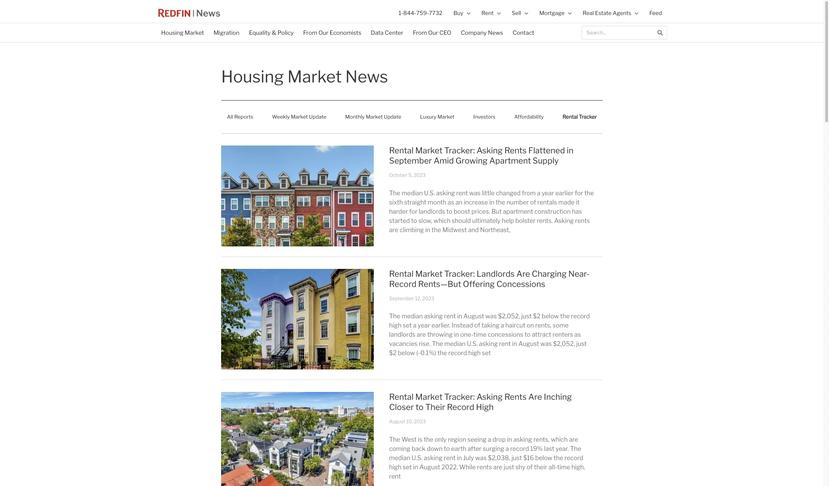 Task type: vqa. For each thing, say whether or not it's contained in the screenshot.
fifth Tab from the right
no



Task type: describe. For each thing, give the bounding box(es) containing it.
rent
[[482, 10, 494, 16]]

in down little
[[489, 199, 494, 206]]

are up 'high,'
[[569, 436, 578, 443]]

record up 'high,'
[[565, 454, 583, 461]]

asking down 'down'
[[424, 454, 443, 461]]

844-
[[403, 10, 416, 16]]

u.s. inside the west is the only region seeing a drop in asking rents, which are coming back down to earth after surging a record 19% last year. the median u.s. asking rent in july was $2,038, just $16 below the record high set in august 2022. while rents are just shy of their all-time high, rent
[[412, 454, 423, 461]]

made
[[558, 199, 575, 206]]

record up $16
[[510, 445, 529, 452]]

straight
[[404, 199, 426, 206]]

charging
[[532, 269, 567, 279]]

10,
[[406, 419, 413, 424]]

midwest
[[442, 226, 467, 233]]

1 vertical spatial $2
[[389, 349, 397, 357]]

sixth
[[389, 199, 403, 206]]

increase
[[464, 199, 488, 206]]

tracker: for offering
[[444, 269, 475, 279]]

mortgage
[[539, 10, 565, 16]]

company news link
[[456, 25, 508, 41]]

throwing
[[427, 331, 453, 338]]

equality
[[249, 29, 271, 36]]

a inside the median u.s. asking rent was little changed from a year earlier for the sixth straight month as an increase in the number of rentals made it harder for landlords to boost prices. but apartment construction has started to slow, which should ultimately help bolster rents. asking rents are climbing in the midwest and northeast,
[[537, 189, 540, 197]]

Search... search field
[[582, 26, 653, 39]]

high,
[[572, 463, 585, 471]]

in up instead
[[457, 313, 462, 320]]

$2,038,
[[488, 454, 510, 461]]

supply
[[533, 156, 559, 166]]

economists
[[330, 29, 361, 36]]

an
[[456, 199, 463, 206]]

record down one-
[[448, 349, 467, 357]]

7732
[[429, 10, 442, 16]]

while
[[459, 463, 476, 471]]

luxury market link
[[414, 109, 460, 125]]

vacancies
[[389, 340, 418, 347]]

real estate agents
[[583, 10, 631, 16]]

all-
[[549, 463, 557, 471]]

is
[[418, 436, 423, 443]]

equality & policy link
[[244, 25, 298, 41]]

slow,
[[418, 217, 432, 224]]

the for closer
[[389, 436, 400, 443]]

asking up earlier. on the right of the page
[[424, 313, 443, 320]]

affordability link
[[509, 109, 550, 125]]

in down concessions
[[512, 340, 517, 347]]

in down back
[[413, 463, 418, 471]]

from
[[522, 189, 536, 197]]

asking down taking
[[479, 340, 498, 347]]

in left one-
[[454, 331, 459, 338]]

median down september 12, 2023
[[402, 313, 423, 320]]

are inside the median u.s. asking rent was little changed from a year earlier for the sixth straight month as an increase in the number of rentals made it harder for landlords to boost prices. but apartment construction has started to slow, which should ultimately help bolster rents. asking rents are climbing in the midwest and northeast,
[[389, 226, 398, 233]]

was inside the west is the only region seeing a drop in asking rents, which are coming back down to earth after surging a record 19% last year. the median u.s. asking rent in july was $2,038, just $16 below the record high set in august 2022. while rents are just shy of their all-time high, rent
[[475, 454, 487, 461]]

all reports
[[227, 114, 253, 120]]

the down slow,
[[432, 226, 441, 233]]

year inside the median u.s. asking rent was little changed from a year earlier for the sixth straight month as an increase in the number of rentals made it harder for landlords to boost prices. but apartment construction has started to slow, which should ultimately help bolster rents. asking rents are climbing in the midwest and northeast,
[[542, 189, 554, 197]]

rents for flattened
[[505, 146, 527, 155]]

in down slow,
[[425, 226, 430, 233]]

the down year.
[[554, 454, 563, 461]]

record up renters
[[571, 313, 590, 320]]

in down earth
[[457, 454, 462, 461]]

shy
[[516, 463, 526, 471]]

company
[[461, 29, 487, 36]]

was down attract
[[541, 340, 552, 347]]

a down drop
[[506, 445, 509, 452]]

september inside rental market tracker: asking rents flattened in september amid growing apartment supply
[[389, 156, 432, 166]]

are inside rental market tracker: landlords are charging near- record rents—but offering concessions
[[516, 269, 530, 279]]

median inside the median u.s. asking rent was little changed from a year earlier for the sixth straight month as an increase in the number of rentals made it harder for landlords to boost prices. but apartment construction has started to slow, which should ultimately help bolster rents. asking rents are climbing in the midwest and northeast,
[[402, 189, 423, 197]]

august down attract
[[519, 340, 539, 347]]

time inside the west is the only region seeing a drop in asking rents, which are coming back down to earth after surging a record 19% last year. the median u.s. asking rent in july was $2,038, just $16 below the record high set in august 2022. while rents are just shy of their all-time high, rent
[[557, 463, 570, 471]]

rents inside the median u.s. asking rent was little changed from a year earlier for the sixth straight month as an increase in the number of rentals made it harder for landlords to boost prices. but apartment construction has started to slow, which should ultimately help bolster rents. asking rents are climbing in the midwest and northeast,
[[575, 217, 590, 224]]

update for monthly market update
[[384, 114, 401, 120]]

august up instead
[[464, 313, 484, 320]]

bolster
[[515, 217, 536, 224]]

investors link
[[468, 109, 501, 125]]

apartment
[[503, 208, 533, 215]]

boost
[[454, 208, 470, 215]]

construction
[[535, 208, 571, 215]]

1-844-759-7732
[[399, 10, 442, 16]]

our for economists
[[319, 29, 329, 36]]

reports
[[234, 114, 253, 120]]

record inside rental market tracker: asking rents are inching closer to their record high
[[447, 402, 474, 412]]

are inside the median asking rent in august was $2,052, just $2 below the record high set a year earlier. instead of taking a haircut on rents, some landlords are throwing in one-time concessions to attract renters as vacancies rise. the median u.s. asking rent in august was $2,052, just $2 below (-0.1%) the record high set
[[417, 331, 426, 338]]

a up concessions
[[501, 322, 504, 329]]

rental for rental tracker
[[563, 114, 578, 120]]

tracker: for growing
[[444, 146, 475, 155]]

asking for are
[[477, 392, 503, 402]]

their
[[534, 463, 547, 471]]

closer
[[389, 402, 414, 412]]

rents, inside the median asking rent in august was $2,052, just $2 below the record high set a year earlier. instead of taking a haircut on rents, some landlords are throwing in one-time concessions to attract renters as vacancies rise. the median u.s. asking rent in august was $2,052, just $2 below (-0.1%) the record high set
[[535, 322, 552, 329]]

rental tracker
[[563, 114, 597, 120]]

to up climbing
[[411, 217, 417, 224]]

some
[[553, 322, 569, 329]]

monthly
[[345, 114, 365, 120]]

earlier
[[555, 189, 574, 197]]

1 horizontal spatial $2,052,
[[553, 340, 575, 347]]

0 horizontal spatial for
[[409, 208, 418, 215]]

luxury market
[[420, 114, 455, 120]]

below inside the west is the only region seeing a drop in asking rents, which are coming back down to earth after surging a record 19% last year. the median u.s. asking rent in july was $2,038, just $16 below the record high set in august 2022. while rents are just shy of their all-time high, rent
[[535, 454, 552, 461]]

has
[[572, 208, 582, 215]]

high inside the west is the only region seeing a drop in asking rents, which are coming back down to earth after surging a record 19% last year. the median u.s. asking rent in july was $2,038, just $16 below the record high set in august 2022. while rents are just shy of their all-time high, rent
[[389, 463, 402, 471]]

investors
[[473, 114, 496, 120]]

housing market
[[161, 29, 204, 36]]

should
[[452, 217, 471, 224]]

12,
[[415, 295, 421, 301]]

landlords inside the median u.s. asking rent was little changed from a year earlier for the sixth straight month as an increase in the number of rentals made it harder for landlords to boost prices. but apartment construction has started to slow, which should ultimately help bolster rents. asking rents are climbing in the midwest and northeast,
[[419, 208, 445, 215]]

real
[[583, 10, 594, 16]]

median down one-
[[444, 340, 466, 347]]

attract
[[532, 331, 551, 338]]

to left boost
[[446, 208, 452, 215]]

growing
[[456, 156, 488, 166]]

0 horizontal spatial $2,052,
[[498, 313, 520, 320]]

rentals
[[537, 199, 557, 206]]

from our ceo link
[[408, 25, 456, 41]]

of inside the median asking rent in august was $2,052, just $2 below the record high set a year earlier. instead of taking a haircut on rents, some landlords are throwing in one-time concessions to attract renters as vacancies rise. the median u.s. asking rent in august was $2,052, just $2 below (-0.1%) the record high set
[[474, 322, 480, 329]]

rental market tracker: asking rents are inching closer to their record high link
[[389, 392, 572, 412]]

the west is the only region seeing a drop in asking rents, which are coming back down to earth after surging a record 19% last year. the median u.s. asking rent in july was $2,038, just $16 below the record high set in august 2022. while rents are just shy of their all-time high, rent
[[389, 436, 585, 480]]

2022.
[[442, 463, 458, 471]]

housing for housing market news
[[221, 67, 284, 87]]

earth
[[451, 445, 466, 452]]

housing market link
[[156, 25, 209, 41]]

1 horizontal spatial for
[[575, 189, 583, 197]]

september 12, 2023
[[389, 295, 434, 301]]

october
[[389, 172, 407, 178]]

0 vertical spatial high
[[389, 322, 402, 329]]

region
[[448, 436, 466, 443]]

rental for rental market tracker: asking rents are inching closer to their record high
[[389, 392, 414, 402]]

in inside rental market tracker: asking rents flattened in september amid growing apartment supply
[[567, 146, 574, 155]]

a up the vacancies
[[413, 322, 417, 329]]

on
[[527, 322, 534, 329]]

search image
[[658, 30, 663, 35]]

buy link
[[448, 0, 476, 26]]

rental market tracker: asking rents flattened in september amid growing apartment supply link
[[389, 146, 574, 166]]

ceo
[[439, 29, 451, 36]]

1 horizontal spatial $2
[[533, 313, 541, 320]]

the up but
[[496, 199, 505, 206]]

drop
[[493, 436, 506, 443]]

real estate agents link
[[577, 0, 644, 26]]

rent up earlier. on the right of the page
[[444, 313, 456, 320]]

company news
[[461, 29, 503, 36]]

inching
[[544, 392, 572, 402]]

contact link
[[508, 25, 539, 41]]

rent inside the median u.s. asking rent was little changed from a year earlier for the sixth straight month as an increase in the number of rentals made it harder for landlords to boost prices. but apartment construction has started to slow, which should ultimately help bolster rents. asking rents are climbing in the midwest and northeast,
[[456, 189, 468, 197]]

median inside the west is the only region seeing a drop in asking rents, which are coming back down to earth after surging a record 19% last year. the median u.s. asking rent in july was $2,038, just $16 below the record high set in august 2022. while rents are just shy of their all-time high, rent
[[389, 454, 410, 461]]

the right earlier
[[584, 189, 594, 197]]

1-
[[399, 10, 403, 16]]

the right is
[[424, 436, 433, 443]]

instead
[[452, 322, 473, 329]]

year.
[[556, 445, 569, 452]]

weekly market update
[[272, 114, 326, 120]]

coming
[[389, 445, 410, 452]]

sell
[[512, 10, 521, 16]]

u.s. inside the median asking rent in august was $2,052, just $2 below the record high set a year earlier. instead of taking a haircut on rents, some landlords are throwing in one-time concessions to attract renters as vacancies rise. the median u.s. asking rent in august was $2,052, just $2 below (-0.1%) the record high set
[[467, 340, 478, 347]]

market for rental market tracker: asking rents are inching closer to their record high
[[415, 392, 443, 402]]



Task type: locate. For each thing, give the bounding box(es) containing it.
market for rental market tracker: asking rents flattened in september amid growing apartment supply
[[415, 146, 443, 155]]

are down started
[[389, 226, 398, 233]]

0 horizontal spatial u.s.
[[412, 454, 423, 461]]

0 horizontal spatial time
[[474, 331, 487, 338]]

from our economists
[[303, 29, 361, 36]]

tracker: for their
[[444, 392, 475, 402]]

our
[[319, 29, 329, 36], [428, 29, 438, 36]]

data center
[[371, 29, 403, 36]]

update for weekly market update
[[309, 114, 326, 120]]

rent up the 2022. on the right bottom of page
[[444, 454, 456, 461]]

2 vertical spatial set
[[403, 463, 412, 471]]

as left an
[[448, 199, 454, 206]]

tracker: inside rental market tracker: asking rents flattened in september amid growing apartment supply
[[444, 146, 475, 155]]

below down the vacancies
[[398, 349, 415, 357]]

landlords inside the median asking rent in august was $2,052, just $2 below the record high set a year earlier. instead of taking a haircut on rents, some landlords are throwing in one-time concessions to attract renters as vacancies rise. the median u.s. asking rent in august was $2,052, just $2 below (-0.1%) the record high set
[[389, 331, 416, 338]]

little
[[482, 189, 495, 197]]

housing
[[161, 29, 184, 36], [221, 67, 284, 87]]

1 vertical spatial below
[[398, 349, 415, 357]]

rents, up attract
[[535, 322, 552, 329]]

0 horizontal spatial as
[[448, 199, 454, 206]]

0 vertical spatial of
[[530, 199, 536, 206]]

0 vertical spatial news
[[488, 29, 503, 36]]

0 vertical spatial $2
[[533, 313, 541, 320]]

1 vertical spatial are
[[528, 392, 542, 402]]

the right 0.1%)
[[438, 349, 447, 357]]

rents down has
[[575, 217, 590, 224]]

migration
[[214, 29, 239, 36]]

market inside rental market tracker: asking rents flattened in september amid growing apartment supply
[[415, 146, 443, 155]]

2 rents from the top
[[505, 392, 527, 402]]

year left earlier. on the right of the page
[[418, 322, 430, 329]]

amid
[[434, 156, 454, 166]]

$2 up on
[[533, 313, 541, 320]]

tracker: inside rental market tracker: landlords are charging near- record rents—but offering concessions
[[444, 269, 475, 279]]

harder
[[389, 208, 408, 215]]

rents for are
[[505, 392, 527, 402]]

0 vertical spatial tracker:
[[444, 146, 475, 155]]

the for record
[[389, 313, 400, 320]]

rental
[[563, 114, 578, 120], [389, 146, 414, 155], [389, 269, 414, 279], [389, 392, 414, 402]]

high down "coming" at the left of page
[[389, 463, 402, 471]]

1 vertical spatial 2023
[[422, 295, 434, 301]]

september left 12,
[[389, 295, 414, 301]]

august inside the west is the only region seeing a drop in asking rents, which are coming back down to earth after surging a record 19% last year. the median u.s. asking rent in july was $2,038, just $16 below the record high set in august 2022. while rents are just shy of their all-time high, rent
[[420, 463, 440, 471]]

0 vertical spatial year
[[542, 189, 554, 197]]

rise.
[[419, 340, 431, 347]]

from our economists link
[[298, 25, 366, 41]]

rents inside rental market tracker: asking rents flattened in september amid growing apartment supply
[[505, 146, 527, 155]]

market inside rental market tracker: landlords are charging near- record rents—but offering concessions
[[415, 269, 443, 279]]

1 horizontal spatial housing
[[221, 67, 284, 87]]

2023
[[414, 172, 426, 178], [422, 295, 434, 301], [414, 419, 426, 424]]

1 vertical spatial record
[[447, 402, 474, 412]]

buy
[[453, 10, 463, 16]]

asking inside the median u.s. asking rent was little changed from a year earlier for the sixth straight month as an increase in the number of rentals made it harder for landlords to boost prices. but apartment construction has started to slow, which should ultimately help bolster rents. asking rents are climbing in the midwest and northeast,
[[554, 217, 574, 224]]

None search field
[[582, 26, 667, 40]]

market for monthly market update
[[366, 114, 383, 120]]

august 10, 2023
[[389, 419, 426, 424]]

1 our from the left
[[319, 29, 329, 36]]

1 vertical spatial time
[[557, 463, 570, 471]]

1 vertical spatial rents
[[477, 463, 492, 471]]

month
[[428, 199, 446, 206]]

2 our from the left
[[428, 29, 438, 36]]

the inside the median u.s. asking rent was little changed from a year earlier for the sixth straight month as an increase in the number of rentals made it harder for landlords to boost prices. but apartment construction has started to slow, which should ultimately help bolster rents. asking rents are climbing in the midwest and northeast,
[[389, 189, 400, 197]]

2 from from the left
[[413, 29, 427, 36]]

landlords down month
[[419, 208, 445, 215]]

changed
[[496, 189, 521, 197]]

0 horizontal spatial news
[[345, 67, 388, 87]]

rents
[[575, 217, 590, 224], [477, 463, 492, 471]]

sell link
[[506, 0, 534, 26]]

record left high
[[447, 402, 474, 412]]

0 vertical spatial rents
[[575, 217, 590, 224]]

2023 for amid
[[414, 172, 426, 178]]

number
[[507, 199, 529, 206]]

rents, up "19%" on the bottom of page
[[534, 436, 550, 443]]

5,
[[408, 172, 413, 178]]

after
[[468, 445, 482, 452]]

1 vertical spatial u.s.
[[467, 340, 478, 347]]

our left ceo
[[428, 29, 438, 36]]

the
[[584, 189, 594, 197], [496, 199, 505, 206], [432, 226, 441, 233], [560, 313, 570, 320], [438, 349, 447, 357], [424, 436, 433, 443], [554, 454, 563, 461]]

estate
[[595, 10, 612, 16]]

the median asking rent in august was $2,052, just $2 below the record high set a year earlier. instead of taking a haircut on rents, some landlords are throwing in one-time concessions to attract renters as vacancies rise. the median u.s. asking rent in august was $2,052, just $2 below (-0.1%) the record high set
[[389, 313, 590, 357]]

west
[[402, 436, 417, 443]]

record
[[389, 279, 417, 289], [447, 402, 474, 412]]

median up straight
[[402, 189, 423, 197]]

was up increase at the top
[[469, 189, 481, 197]]

a left drop
[[488, 436, 491, 443]]

0 vertical spatial asking
[[477, 146, 503, 155]]

rents right while
[[477, 463, 492, 471]]

are
[[516, 269, 530, 279], [528, 392, 542, 402]]

concessions
[[488, 331, 523, 338]]

0.1%)
[[420, 349, 436, 357]]

in right drop
[[507, 436, 512, 443]]

migration link
[[209, 25, 244, 41]]

1 vertical spatial tracker:
[[444, 269, 475, 279]]

0 vertical spatial rents,
[[535, 322, 552, 329]]

time down taking
[[474, 331, 487, 338]]

set down concessions
[[482, 349, 491, 357]]

seeing
[[468, 436, 487, 443]]

time inside the median asking rent in august was $2,052, just $2 below the record high set a year earlier. instead of taking a haircut on rents, some landlords are throwing in one-time concessions to attract renters as vacancies rise. the median u.s. asking rent in august was $2,052, just $2 below (-0.1%) the record high set
[[474, 331, 487, 338]]

1 from from the left
[[303, 29, 317, 36]]

housing inside housing market link
[[161, 29, 184, 36]]

the up sixth
[[389, 189, 400, 197]]

asking up growing
[[477, 146, 503, 155]]

market for rental market tracker: landlords are charging near- record rents—but offering concessions
[[415, 269, 443, 279]]

asking up month
[[436, 189, 455, 197]]

was down after at the bottom
[[475, 454, 487, 461]]

data
[[371, 29, 384, 36]]

set
[[403, 322, 412, 329], [482, 349, 491, 357], [403, 463, 412, 471]]

1 vertical spatial as
[[575, 331, 581, 338]]

weekly market update link
[[266, 109, 332, 125]]

the up some
[[560, 313, 570, 320]]

1 horizontal spatial rents
[[575, 217, 590, 224]]

market for weekly market update
[[291, 114, 308, 120]]

0 horizontal spatial $2
[[389, 349, 397, 357]]

0 vertical spatial $2,052,
[[498, 313, 520, 320]]

0 horizontal spatial year
[[418, 322, 430, 329]]

$2,052, up haircut
[[498, 313, 520, 320]]

october 5, 2023
[[389, 172, 426, 178]]

0 horizontal spatial our
[[319, 29, 329, 36]]

rents, inside the west is the only region seeing a drop in asking rents, which are coming back down to earth after surging a record 19% last year. the median u.s. asking rent in july was $2,038, just $16 below the record high set in august 2022. while rents are just shy of their all-time high, rent
[[534, 436, 550, 443]]

time
[[474, 331, 487, 338], [557, 463, 570, 471]]

was inside the median u.s. asking rent was little changed from a year earlier for the sixth straight month as an increase in the number of rentals made it harder for landlords to boost prices. but apartment construction has started to slow, which should ultimately help bolster rents. asking rents are climbing in the midwest and northeast,
[[469, 189, 481, 197]]

down
[[427, 445, 443, 452]]

set down "coming" at the left of page
[[403, 463, 412, 471]]

all reports link
[[221, 109, 259, 125]]

asking inside rental market tracker: asking rents are inching closer to their record high
[[477, 392, 503, 402]]

to down on
[[525, 331, 531, 338]]

asking inside the median u.s. asking rent was little changed from a year earlier for the sixth straight month as an increase in the number of rentals made it harder for landlords to boost prices. but apartment construction has started to slow, which should ultimately help bolster rents. asking rents are climbing in the midwest and northeast,
[[436, 189, 455, 197]]

the down september 12, 2023
[[389, 313, 400, 320]]

market inside rental market tracker: asking rents are inching closer to their record high
[[415, 392, 443, 402]]

0 vertical spatial landlords
[[419, 208, 445, 215]]

759-
[[416, 10, 429, 16]]

1 horizontal spatial news
[[488, 29, 503, 36]]

1 tracker: from the top
[[444, 146, 475, 155]]

u.s. up month
[[424, 189, 435, 197]]

tracker: inside rental market tracker: asking rents are inching closer to their record high
[[444, 392, 475, 402]]

update inside 'link'
[[309, 114, 326, 120]]

2023 for rents—but
[[422, 295, 434, 301]]

high up the vacancies
[[389, 322, 402, 329]]

rental market tracker: asking rents are inching closer to their record high
[[389, 392, 572, 412]]

as inside the median u.s. asking rent was little changed from a year earlier for the sixth straight month as an increase in the number of rentals made it harder for landlords to boost prices. but apartment construction has started to slow, which should ultimately help bolster rents. asking rents are climbing in the midwest and northeast,
[[448, 199, 454, 206]]

to inside the median asking rent in august was $2,052, just $2 below the record high set a year earlier. instead of taking a haircut on rents, some landlords are throwing in one-time concessions to attract renters as vacancies rise. the median u.s. asking rent in august was $2,052, just $2 below (-0.1%) the record high set
[[525, 331, 531, 338]]

2 update from the left
[[384, 114, 401, 120]]

2023 right 5,
[[414, 172, 426, 178]]

3 tracker: from the top
[[444, 392, 475, 402]]

below up some
[[542, 313, 559, 320]]

from right policy
[[303, 29, 317, 36]]

1-844-759-7732 link
[[393, 0, 448, 26]]

high down one-
[[468, 349, 481, 357]]

u.s. down one-
[[467, 340, 478, 347]]

1 horizontal spatial time
[[557, 463, 570, 471]]

rents inside the west is the only region seeing a drop in asking rents, which are coming back down to earth after surging a record 19% last year. the median u.s. asking rent in july was $2,038, just $16 below the record high set in august 2022. while rents are just shy of their all-time high, rent
[[477, 463, 492, 471]]

1 update from the left
[[309, 114, 326, 120]]

which inside the median u.s. asking rent was little changed from a year earlier for the sixth straight month as an increase in the number of rentals made it harder for landlords to boost prices. but apartment construction has started to slow, which should ultimately help bolster rents. asking rents are climbing in the midwest and northeast,
[[434, 217, 451, 224]]

0 horizontal spatial which
[[434, 217, 451, 224]]

housing for housing market
[[161, 29, 184, 36]]

0 horizontal spatial record
[[389, 279, 417, 289]]

year up rentals
[[542, 189, 554, 197]]

in right flattened
[[567, 146, 574, 155]]

the down throwing
[[432, 340, 443, 347]]

from for from our economists
[[303, 29, 317, 36]]

market for luxury market
[[438, 114, 455, 120]]

0 horizontal spatial housing
[[161, 29, 184, 36]]

0 horizontal spatial from
[[303, 29, 317, 36]]

the right year.
[[570, 445, 581, 452]]

record inside rental market tracker: landlords are charging near- record rents—but offering concessions
[[389, 279, 417, 289]]

to inside rental market tracker: asking rents are inching closer to their record high
[[416, 402, 424, 412]]

our for ceo
[[428, 29, 438, 36]]

rental up september 12, 2023
[[389, 269, 414, 279]]

1 horizontal spatial update
[[384, 114, 401, 120]]

which up midwest
[[434, 217, 451, 224]]

1 horizontal spatial as
[[575, 331, 581, 338]]

1 vertical spatial year
[[418, 322, 430, 329]]

rental left "tracker"
[[563, 114, 578, 120]]

for down straight
[[409, 208, 418, 215]]

redfin real estate news image
[[156, 6, 222, 20]]

are up the concessions
[[516, 269, 530, 279]]

tracker: up 'their' at the bottom
[[444, 392, 475, 402]]

back
[[412, 445, 426, 452]]

the
[[389, 189, 400, 197], [389, 313, 400, 320], [432, 340, 443, 347], [389, 436, 400, 443], [570, 445, 581, 452]]

set inside the west is the only region seeing a drop in asking rents, which are coming back down to earth after surging a record 19% last year. the median u.s. asking rent in july was $2,038, just $16 below the record high set in august 2022. while rents are just shy of their all-time high, rent
[[403, 463, 412, 471]]

$16
[[523, 454, 534, 461]]

asking for flattened
[[477, 146, 503, 155]]

rental market tracker: asking rents flattened in september amid growing apartment supply
[[389, 146, 574, 166]]

1 rents from the top
[[505, 146, 527, 155]]

asking
[[436, 189, 455, 197], [424, 313, 443, 320], [479, 340, 498, 347], [514, 436, 532, 443], [424, 454, 443, 461]]

rental for rental market tracker: landlords are charging near- record rents—but offering concessions
[[389, 269, 414, 279]]

from inside from our ceo 'link'
[[413, 29, 427, 36]]

1 horizontal spatial record
[[447, 402, 474, 412]]

1 horizontal spatial which
[[551, 436, 568, 443]]

asking inside rental market tracker: asking rents flattened in september amid growing apartment supply
[[477, 146, 503, 155]]

rents inside rental market tracker: asking rents are inching closer to their record high
[[505, 392, 527, 402]]

concessions
[[497, 279, 545, 289]]

1 vertical spatial housing
[[221, 67, 284, 87]]

2 vertical spatial u.s.
[[412, 454, 423, 461]]

their
[[425, 402, 445, 412]]

year inside the median asking rent in august was $2,052, just $2 below the record high set a year earlier. instead of taking a haircut on rents, some landlords are throwing in one-time concessions to attract renters as vacancies rise. the median u.s. asking rent in august was $2,052, just $2 below (-0.1%) the record high set
[[418, 322, 430, 329]]

was
[[469, 189, 481, 197], [486, 313, 497, 320], [541, 340, 552, 347], [475, 454, 487, 461]]

asking up high
[[477, 392, 503, 402]]

1 vertical spatial asking
[[554, 217, 574, 224]]

2 vertical spatial 2023
[[414, 419, 426, 424]]

rental for rental market tracker: asking rents flattened in september amid growing apartment supply
[[389, 146, 414, 155]]

rent down concessions
[[499, 340, 511, 347]]

rent
[[456, 189, 468, 197], [444, 313, 456, 320], [499, 340, 511, 347], [444, 454, 456, 461], [389, 473, 401, 480]]

2023 right 10,
[[414, 419, 426, 424]]

asking up "19%" on the bottom of page
[[514, 436, 532, 443]]

record
[[571, 313, 590, 320], [448, 349, 467, 357], [510, 445, 529, 452], [565, 454, 583, 461]]

august down 'down'
[[420, 463, 440, 471]]

started
[[389, 217, 410, 224]]

are inside rental market tracker: asking rents are inching closer to their record high
[[528, 392, 542, 402]]

set up the vacancies
[[403, 322, 412, 329]]

below up their
[[535, 454, 552, 461]]

1 vertical spatial for
[[409, 208, 418, 215]]

rental inside rental market tracker: landlords are charging near- record rents—but offering concessions
[[389, 269, 414, 279]]

1 horizontal spatial our
[[428, 29, 438, 36]]

0 vertical spatial record
[[389, 279, 417, 289]]

1 vertical spatial which
[[551, 436, 568, 443]]

the for september
[[389, 189, 400, 197]]

near-
[[568, 269, 590, 279]]

0 vertical spatial are
[[516, 269, 530, 279]]

the up "coming" at the left of page
[[389, 436, 400, 443]]

of inside the west is the only region seeing a drop in asking rents, which are coming back down to earth after surging a record 19% last year. the median u.s. asking rent in july was $2,038, just $16 below the record high set in august 2022. while rents are just shy of their all-time high, rent
[[527, 463, 533, 471]]

from inside from our economists link
[[303, 29, 317, 36]]

ultimately
[[472, 217, 501, 224]]

rental up closer
[[389, 392, 414, 402]]

our inside 'link'
[[428, 29, 438, 36]]

1 vertical spatial of
[[474, 322, 480, 329]]

2 vertical spatial asking
[[477, 392, 503, 402]]

feed link
[[644, 0, 668, 26]]

2 horizontal spatial u.s.
[[467, 340, 478, 347]]

update
[[309, 114, 326, 120], [384, 114, 401, 120]]

1 vertical spatial rents
[[505, 392, 527, 402]]

rents,
[[535, 322, 552, 329], [534, 436, 550, 443]]

0 vertical spatial set
[[403, 322, 412, 329]]

rental up october
[[389, 146, 414, 155]]

from for from our ceo
[[413, 29, 427, 36]]

to down only
[[444, 445, 450, 452]]

was up taking
[[486, 313, 497, 320]]

0 vertical spatial u.s.
[[424, 189, 435, 197]]

earlier.
[[432, 322, 450, 329]]

it
[[576, 199, 580, 206]]

1 horizontal spatial year
[[542, 189, 554, 197]]

1 september from the top
[[389, 156, 432, 166]]

to inside the west is the only region seeing a drop in asking rents, which are coming back down to earth after surging a record 19% last year. the median u.s. asking rent in july was $2,038, just $16 below the record high set in august 2022. while rents are just shy of their all-time high, rent
[[444, 445, 450, 452]]

0 horizontal spatial landlords
[[389, 331, 416, 338]]

market for housing market
[[185, 29, 204, 36]]

high
[[476, 402, 494, 412]]

0 vertical spatial september
[[389, 156, 432, 166]]

time left 'high,'
[[557, 463, 570, 471]]

2 vertical spatial below
[[535, 454, 552, 461]]

only
[[435, 436, 447, 443]]

1 horizontal spatial landlords
[[419, 208, 445, 215]]

u.s. down back
[[412, 454, 423, 461]]

tracker: up offering
[[444, 269, 475, 279]]

apartment
[[489, 156, 531, 166]]

1 vertical spatial rents,
[[534, 436, 550, 443]]

landlords up the vacancies
[[389, 331, 416, 338]]

a
[[537, 189, 540, 197], [413, 322, 417, 329], [501, 322, 504, 329], [488, 436, 491, 443], [506, 445, 509, 452]]

1 vertical spatial high
[[468, 349, 481, 357]]

$2,052, down renters
[[553, 340, 575, 347]]

0 vertical spatial below
[[542, 313, 559, 320]]

asking down the construction
[[554, 217, 574, 224]]

august left 10,
[[389, 419, 405, 424]]

0 horizontal spatial rents
[[477, 463, 492, 471]]

below
[[542, 313, 559, 320], [398, 349, 415, 357], [535, 454, 552, 461]]

market
[[185, 29, 204, 36], [288, 67, 342, 87], [291, 114, 308, 120], [366, 114, 383, 120], [438, 114, 455, 120], [415, 146, 443, 155], [415, 269, 443, 279], [415, 392, 443, 402]]

0 vertical spatial rents
[[505, 146, 527, 155]]

market inside 'link'
[[291, 114, 308, 120]]

of inside the median u.s. asking rent was little changed from a year earlier for the sixth straight month as an increase in the number of rentals made it harder for landlords to boost prices. but apartment construction has started to slow, which should ultimately help bolster rents. asking rents are climbing in the midwest and northeast,
[[530, 199, 536, 206]]

2 vertical spatial of
[[527, 463, 533, 471]]

u.s. inside the median u.s. asking rent was little changed from a year earlier for the sixth straight month as an increase in the number of rentals made it harder for landlords to boost prices. but apartment construction has started to slow, which should ultimately help bolster rents. asking rents are climbing in the midwest and northeast,
[[424, 189, 435, 197]]

as inside the median asking rent in august was $2,052, just $2 below the record high set a year earlier. instead of taking a haircut on rents, some landlords are throwing in one-time concessions to attract renters as vacancies rise. the median u.s. asking rent in august was $2,052, just $2 below (-0.1%) the record high set
[[575, 331, 581, 338]]

0 vertical spatial which
[[434, 217, 451, 224]]

a right from
[[537, 189, 540, 197]]

0 vertical spatial time
[[474, 331, 487, 338]]

which up year.
[[551, 436, 568, 443]]

2 tracker: from the top
[[444, 269, 475, 279]]

0 vertical spatial housing
[[161, 29, 184, 36]]

0 horizontal spatial update
[[309, 114, 326, 120]]

september up 5,
[[389, 156, 432, 166]]

2 september from the top
[[389, 295, 414, 301]]

2 vertical spatial tracker:
[[444, 392, 475, 402]]

2 vertical spatial high
[[389, 463, 402, 471]]

1 vertical spatial $2,052,
[[553, 340, 575, 347]]

of left taking
[[474, 322, 480, 329]]

market for housing market news
[[288, 67, 342, 87]]

are up rise.
[[417, 331, 426, 338]]

1 horizontal spatial from
[[413, 29, 427, 36]]

luxury
[[420, 114, 436, 120]]

tracker: up growing
[[444, 146, 475, 155]]

rental inside rental market tracker: asking rents are inching closer to their record high
[[389, 392, 414, 402]]

mortgage link
[[534, 0, 577, 26]]

0 vertical spatial as
[[448, 199, 454, 206]]

and
[[468, 226, 479, 233]]

which inside the west is the only region seeing a drop in asking rents, which are coming back down to earth after surging a record 19% last year. the median u.s. asking rent in july was $2,038, just $16 below the record high set in august 2022. while rents are just shy of their all-time high, rent
[[551, 436, 568, 443]]

1 vertical spatial set
[[482, 349, 491, 357]]

1 vertical spatial landlords
[[389, 331, 416, 338]]

1 horizontal spatial u.s.
[[424, 189, 435, 197]]

(-
[[416, 349, 420, 357]]

0 vertical spatial for
[[575, 189, 583, 197]]

are down $2,038,
[[493, 463, 503, 471]]

tracker:
[[444, 146, 475, 155], [444, 269, 475, 279], [444, 392, 475, 402]]

0 vertical spatial 2023
[[414, 172, 426, 178]]

year
[[542, 189, 554, 197], [418, 322, 430, 329]]

rent down "coming" at the left of page
[[389, 473, 401, 480]]

2023 for to
[[414, 419, 426, 424]]

1 vertical spatial september
[[389, 295, 414, 301]]

center
[[385, 29, 403, 36]]

rental inside rental market tracker: asking rents flattened in september amid growing apartment supply
[[389, 146, 414, 155]]

weekly
[[272, 114, 290, 120]]

1 vertical spatial news
[[345, 67, 388, 87]]



